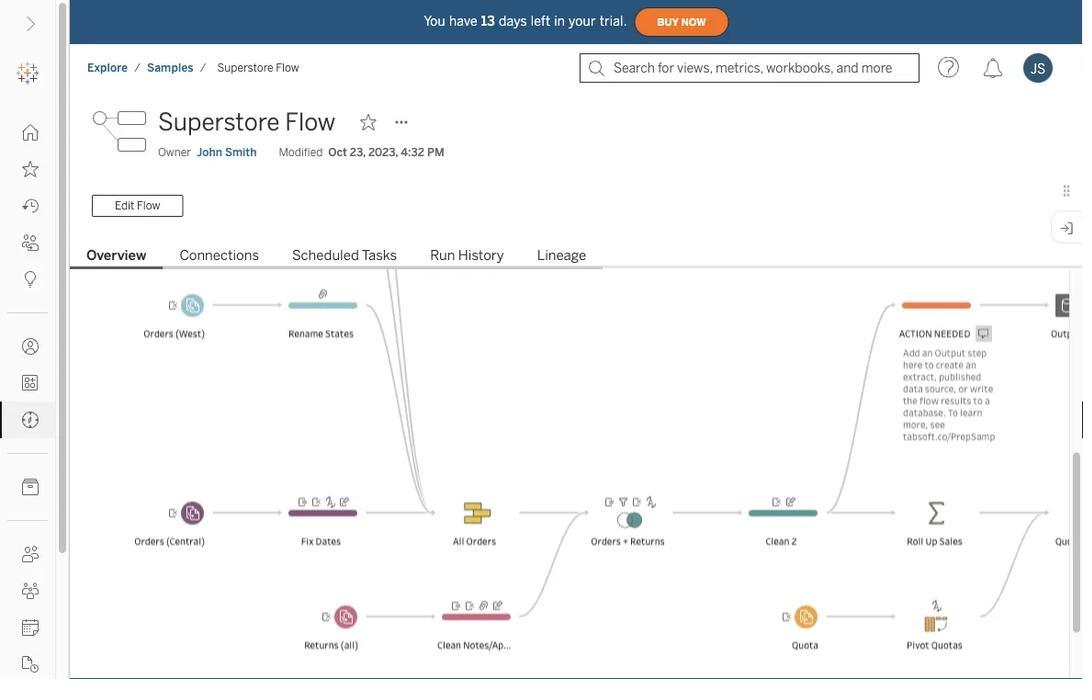 Task type: vqa. For each thing, say whether or not it's contained in the screenshot.
that within the show complete lineage (default) all content is shown in lineage to allow complete impact analysis. sensitive data is hidden (obfuscated) from users when they don't have appropriate permissions, however they might be able to infer that sensitive data through sorting.
no



Task type: locate. For each thing, give the bounding box(es) containing it.
Search for views, metrics, workbooks, and more text field
[[580, 53, 920, 83]]

modified oct 23, 2023, 4:32 pm
[[279, 146, 444, 159]]

days
[[499, 14, 527, 29]]

0 vertical spatial flow
[[276, 61, 299, 74]]

buy now button
[[635, 7, 729, 37]]

connections
[[180, 247, 259, 264]]

flow for superstore flow "element"
[[276, 61, 299, 74]]

1 vertical spatial flow
[[285, 108, 336, 136]]

in
[[554, 14, 565, 29]]

superstore flow
[[217, 61, 299, 74], [158, 108, 336, 136]]

/
[[134, 61, 141, 74], [200, 61, 206, 74]]

superstore up john smith link
[[158, 108, 280, 136]]

flow inside button
[[137, 199, 160, 212]]

superstore
[[217, 61, 273, 74], [158, 108, 280, 136]]

2 vertical spatial flow
[[137, 199, 160, 212]]

trial.
[[600, 14, 627, 29]]

you
[[424, 14, 446, 29]]

samples
[[147, 61, 194, 74]]

2 / from the left
[[200, 61, 206, 74]]

1 vertical spatial superstore
[[158, 108, 280, 136]]

edit flow button
[[92, 195, 183, 217]]

run history
[[430, 247, 504, 264]]

13
[[481, 14, 495, 29]]

main navigation. press the up and down arrow keys to access links. element
[[0, 114, 55, 679]]

tasks
[[362, 247, 397, 264]]

1 vertical spatial superstore flow
[[158, 108, 336, 136]]

0 horizontal spatial /
[[134, 61, 141, 74]]

sub-spaces tab list
[[70, 245, 1083, 269]]

owner
[[158, 146, 191, 159]]

superstore flow main content
[[70, 16, 1083, 679]]

1 horizontal spatial /
[[200, 61, 206, 74]]

/ right samples
[[200, 61, 206, 74]]

flow image
[[92, 104, 147, 159]]

john smith link
[[197, 144, 257, 161]]

now
[[682, 16, 706, 28]]

2023,
[[368, 146, 398, 159]]

explore
[[87, 61, 128, 74]]

flow for edit flow button
[[137, 199, 160, 212]]

samples link
[[146, 60, 195, 75]]

superstore right samples
[[217, 61, 273, 74]]

/ right explore
[[134, 61, 141, 74]]

flow
[[276, 61, 299, 74], [285, 108, 336, 136], [137, 199, 160, 212]]

lineage
[[537, 247, 586, 264]]



Task type: describe. For each thing, give the bounding box(es) containing it.
john
[[197, 146, 222, 159]]

left
[[531, 14, 551, 29]]

owner john smith
[[158, 146, 257, 159]]

you have 13 days left in your trial.
[[424, 14, 627, 29]]

buy now
[[658, 16, 706, 28]]

modified
[[279, 146, 323, 159]]

superstore flow inside "main content"
[[158, 108, 336, 136]]

scheduled
[[292, 247, 359, 264]]

edit
[[115, 199, 134, 212]]

navigation panel element
[[0, 55, 55, 679]]

edit flow
[[115, 199, 160, 212]]

overview
[[86, 247, 146, 264]]

0 vertical spatial superstore
[[217, 61, 273, 74]]

4:32
[[401, 146, 425, 159]]

buy
[[658, 16, 679, 28]]

superstore inside superstore flow "main content"
[[158, 108, 280, 136]]

scheduled tasks
[[292, 247, 397, 264]]

explore link
[[86, 60, 129, 75]]

run
[[430, 247, 455, 264]]

oct
[[328, 146, 347, 159]]

have
[[449, 14, 478, 29]]

pm
[[427, 146, 444, 159]]

smith
[[225, 146, 257, 159]]

your
[[569, 14, 596, 29]]

history
[[458, 247, 504, 264]]

23,
[[350, 146, 366, 159]]

1 / from the left
[[134, 61, 141, 74]]

superstore flow element
[[212, 61, 305, 74]]

0 vertical spatial superstore flow
[[217, 61, 299, 74]]

explore / samples /
[[87, 61, 206, 74]]



